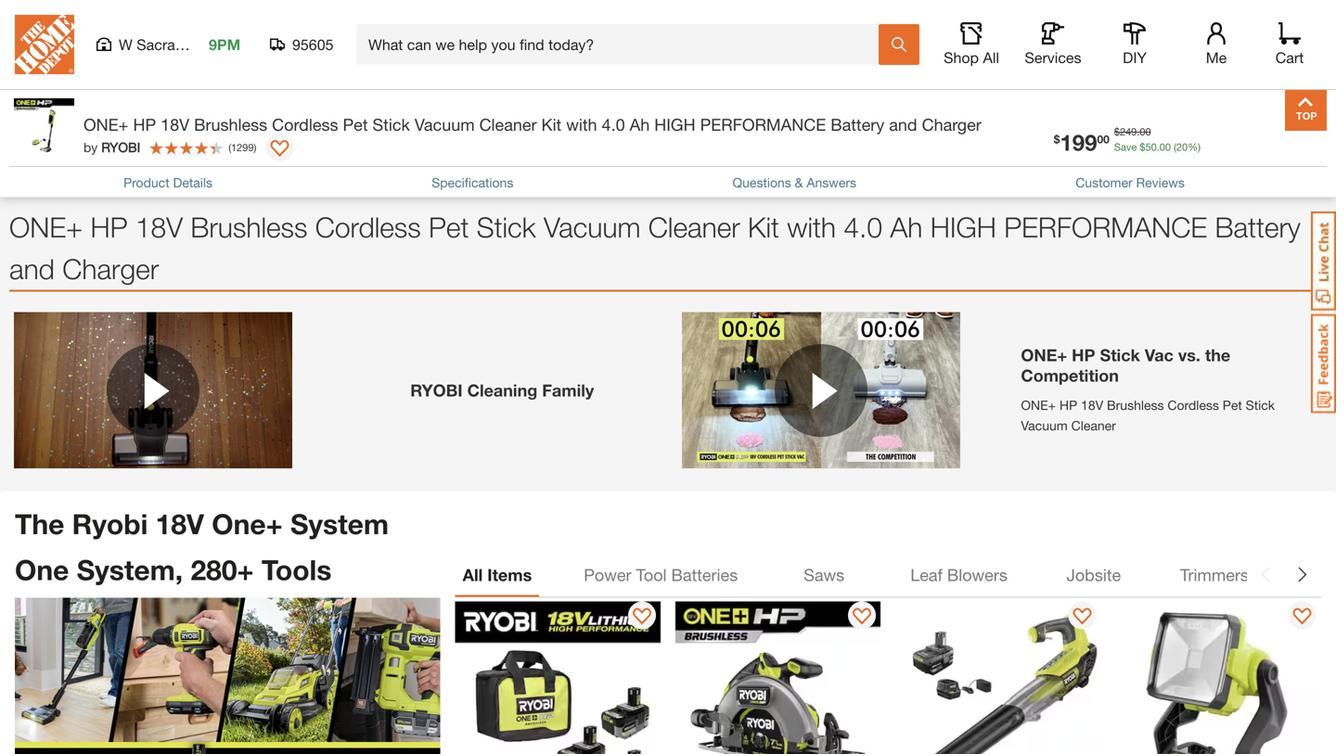 Task type: vqa. For each thing, say whether or not it's contained in the screenshot.
the package product image to the left
yes



Task type: describe. For each thing, give the bounding box(es) containing it.
bundled savings
[[888, 26, 987, 41]]

( for ( 1299 )
[[228, 141, 231, 153]]

high for $
[[654, 115, 696, 135]]

one+ 18v 100 mph 280 cfm cordless battery variable-speed jet fan leaf blower with 4.0 ah battery and charger image
[[896, 602, 1101, 754]]

performance for $
[[700, 115, 826, 135]]

power tool batteries button
[[577, 553, 745, 597]]

one+ hp 18v brushless cordless pet stick vacuum cleaner
[[1021, 397, 1275, 433]]

the home depot logo image
[[15, 15, 74, 74]]

4.0 for one+ hp stick vac vs. the competition
[[844, 211, 883, 243]]

1299
[[231, 141, 254, 153]]

all items
[[463, 565, 532, 585]]

w sacramento 9pm
[[119, 36, 240, 53]]

( for ( 6 %)
[[1039, 26, 1043, 41]]

high for one+ hp stick vac vs. the competition
[[931, 211, 997, 243]]

product
[[123, 175, 169, 190]]

diy
[[1123, 49, 1147, 66]]

What can we help you find today? search field
[[368, 25, 878, 64]]

main product image image
[[15, 598, 440, 754]]

1 thumbnail image from the left
[[14, 312, 292, 469]]

1 package product image image from the left
[[69, 0, 338, 111]]

performance for one+ hp stick vac vs. the competition
[[1004, 211, 1207, 243]]

199
[[1060, 129, 1097, 155]]

tool
[[636, 565, 667, 585]]

jobsite
[[1067, 565, 1121, 585]]

hp inside one+ hp 18v brushless cordless pet stick vacuum cleaner
[[1060, 397, 1078, 413]]

leaf blowers button
[[903, 553, 1015, 597]]

display image for one+ hp 18v brushless cordless 7-1/4 in. circular saw (tool only) image
[[853, 608, 872, 627]]

vacuum for $
[[415, 115, 475, 135]]

ryobi cleaning family
[[410, 380, 594, 400]]

charger for one+ hp stick vac vs. the competition
[[62, 252, 159, 285]]

the
[[15, 508, 64, 541]]

family
[[542, 380, 594, 400]]

bundled
[[888, 26, 937, 41]]

vacuum inside one+ hp 18v brushless cordless pet stick vacuum cleaner
[[1021, 418, 1068, 433]]

and for one+ hp stick vac vs. the competition
[[9, 252, 55, 285]]

sacramento
[[137, 36, 217, 53]]

bundle
[[1005, 75, 1061, 95]]

67
[[869, 8, 884, 23]]

( inside $ 199 00 $ 249 . 00 save $ 50 . 00 ( 20 %)
[[1174, 141, 1177, 153]]

18v up product details on the top
[[161, 115, 189, 135]]

questions & answers
[[733, 175, 857, 190]]

one+ hp 18v brushless cordless 7-1/4 in. circular saw (tool only) image
[[675, 602, 881, 754]]

0 vertical spatial all
[[983, 49, 999, 66]]

95605
[[292, 36, 334, 53]]

saws
[[804, 565, 845, 585]]

50
[[1146, 141, 1157, 153]]

system,
[[77, 554, 183, 587]]

brushless for $
[[194, 115, 267, 135]]

hp inside one+ hp stick vac vs. the competition
[[1072, 345, 1096, 365]]

one system, 280+ tools
[[15, 554, 332, 587]]

ryobi
[[72, 508, 148, 541]]

2 package product image image from the left
[[355, 0, 625, 111]]

competition
[[1021, 365, 1119, 385]]

6
[[1043, 26, 1050, 41]]

customer reviews
[[1076, 175, 1185, 190]]

hp inside one+ hp 18v brushless cordless pet stick vacuum cleaner kit with 4.0 ah high performance battery and charger
[[90, 211, 128, 243]]

customer
[[1076, 175, 1133, 190]]

brushless for one+ hp stick vac vs. the competition
[[191, 211, 308, 243]]

all items button
[[455, 553, 539, 597]]

shop all button
[[942, 22, 1001, 67]]

vacuum for one+ hp stick vac vs. the competition
[[544, 211, 641, 243]]

view bundle link
[[798, 67, 1225, 104]]

specifications
[[432, 175, 513, 190]]

blowers
[[947, 565, 1008, 585]]

cleaner for one+ hp stick vac vs. the competition
[[648, 211, 740, 243]]

by
[[84, 140, 98, 155]]

18v up one system, 280+ tools
[[156, 508, 204, 541]]

brushless inside one+ hp 18v brushless cordless pet stick vacuum cleaner
[[1107, 397, 1164, 413]]

cart link
[[1269, 22, 1310, 67]]

charger for $
[[922, 115, 982, 135]]

power tool batteries
[[584, 565, 738, 585]]

me
[[1206, 49, 1227, 66]]

4.0 for $
[[602, 115, 625, 135]]

kit for one+ hp stick vac vs. the competition
[[748, 211, 779, 243]]

cleaner for $
[[479, 115, 537, 135]]

249
[[1120, 126, 1137, 138]]

questions
[[733, 175, 791, 190]]

vs.
[[1178, 345, 1201, 365]]

one+ hp stick vac vs. the competition
[[1021, 345, 1231, 385]]

2 thumbnail image from the left
[[682, 312, 960, 469]]

one+
[[212, 508, 283, 541]]

system
[[290, 508, 389, 541]]

ah for $
[[630, 115, 650, 135]]

services
[[1025, 49, 1082, 66]]

( 1299 )
[[228, 141, 256, 153]]

jobsite button
[[1052, 553, 1136, 597]]

product image image
[[14, 98, 74, 159]]

18v inside one+ hp 18v brushless cordless pet stick vacuum cleaner
[[1081, 397, 1104, 413]]



Task type: locate. For each thing, give the bounding box(es) containing it.
0 vertical spatial charger
[[922, 115, 982, 135]]

battery
[[831, 115, 885, 135], [1215, 211, 1301, 243]]

reviews
[[1136, 175, 1185, 190]]

display image
[[270, 140, 289, 159], [853, 608, 872, 627], [1073, 608, 1092, 627], [1293, 608, 1312, 627]]

0 vertical spatial one+ hp 18v brushless cordless pet stick vacuum cleaner kit with 4.0 ah high performance battery and charger
[[84, 115, 982, 135]]

power
[[584, 565, 632, 585]]

0 horizontal spatial .
[[1137, 126, 1140, 138]]

thumbnail image
[[14, 312, 292, 469], [682, 312, 960, 469]]

ah
[[630, 115, 650, 135], [890, 211, 923, 243]]

18v
[[161, 115, 189, 135], [135, 211, 183, 243], [1081, 397, 1104, 413], [156, 508, 204, 541]]

one+ hp 18v brushless cordless pet stick vacuum cleaner kit with 4.0 ah high performance battery and charger
[[84, 115, 982, 135], [9, 211, 1301, 285]]

1 vertical spatial ah
[[890, 211, 923, 243]]

all left items on the left of the page
[[463, 565, 483, 585]]

ryobi
[[101, 140, 140, 155], [410, 380, 463, 400]]

1 horizontal spatial with
[[787, 211, 836, 243]]

with
[[566, 115, 597, 135], [787, 211, 836, 243]]

one+ 18v lithium-ion high performance starter kit with 2.0 ah battery, 4.0 ah battery, 6.0 ah battery, charger, and bag image
[[455, 602, 661, 754]]

0 vertical spatial with
[[566, 115, 597, 135]]

1 vertical spatial 4.0
[[844, 211, 883, 243]]

brushless up ( 1299 )
[[194, 115, 267, 135]]

savings
[[941, 26, 987, 41]]

0 vertical spatial and
[[889, 115, 917, 135]]

one
[[15, 554, 69, 587]]

brushless down one+ hp stick vac vs. the competition
[[1107, 397, 1164, 413]]

cleaning
[[467, 380, 538, 400]]

1 horizontal spatial thumbnail image
[[682, 312, 960, 469]]

2 horizontal spatial vacuum
[[1021, 418, 1068, 433]]

1 horizontal spatial performance
[[1004, 211, 1207, 243]]

the ryobi 18v one+ system
[[15, 508, 389, 541]]

0 vertical spatial performance
[[700, 115, 826, 135]]

pet inside one+ hp 18v brushless cordless pet stick vacuum cleaner
[[1223, 397, 1242, 413]]

0 vertical spatial kit
[[542, 115, 562, 135]]

0 vertical spatial cleaner
[[479, 115, 537, 135]]

battery for one+ hp stick vac vs. the competition
[[1215, 211, 1301, 243]]

stick inside one+ hp 18v brushless cordless pet stick vacuum cleaner
[[1246, 397, 1275, 413]]

4.0 down what can we help you find today? search field
[[602, 115, 625, 135]]

4.0 down answers
[[844, 211, 883, 243]]

specifications button
[[432, 173, 513, 192], [432, 173, 513, 192]]

1 vertical spatial and
[[9, 252, 55, 285]]

$ 199 00 $ 249 . 00 save $ 50 . 00 ( 20 %)
[[1054, 126, 1201, 155]]

(
[[1039, 26, 1043, 41], [1174, 141, 1177, 153], [228, 141, 231, 153]]

cordless for one+ hp stick vac vs. the competition
[[315, 211, 421, 243]]

cleaner inside one+ hp 18v brushless cordless pet stick vacuum cleaner
[[1071, 418, 1116, 433]]

and inside one+ hp 18v brushless cordless pet stick vacuum cleaner kit with 4.0 ah high performance battery and charger
[[9, 252, 55, 285]]

by ryobi
[[84, 140, 140, 155]]

2 vertical spatial vacuum
[[1021, 418, 1068, 433]]

with down what can we help you find today? search field
[[566, 115, 597, 135]]

1 horizontal spatial kit
[[748, 211, 779, 243]]

1 horizontal spatial package product image image
[[355, 0, 625, 111]]

performance up questions on the top right of page
[[700, 115, 826, 135]]

&
[[795, 175, 803, 190]]

feedback link image
[[1311, 314, 1336, 414]]

hp down competition
[[1060, 397, 1078, 413]]

1 horizontal spatial and
[[889, 115, 917, 135]]

kit inside one+ hp 18v brushless cordless pet stick vacuum cleaner kit with 4.0 ah high performance battery and charger
[[748, 211, 779, 243]]

0 horizontal spatial $
[[1054, 133, 1060, 146]]

diy button
[[1105, 22, 1165, 67]]

high inside one+ hp 18v brushless cordless pet stick vacuum cleaner kit with 4.0 ah high performance battery and charger
[[931, 211, 997, 243]]

ryobi right by
[[101, 140, 140, 155]]

0 vertical spatial battery
[[831, 115, 885, 135]]

1 horizontal spatial (
[[1039, 26, 1043, 41]]

stick inside one+ hp stick vac vs. the competition
[[1100, 345, 1140, 365]]

0 vertical spatial .
[[1137, 126, 1140, 138]]

20
[[1177, 141, 1188, 153]]

1 horizontal spatial %)
[[1188, 141, 1201, 153]]

( right 50
[[1174, 141, 1177, 153]]

0 horizontal spatial high
[[654, 115, 696, 135]]

performance down customer
[[1004, 211, 1207, 243]]

280+
[[191, 554, 254, 587]]

1 horizontal spatial .
[[1157, 141, 1160, 153]]

4.0
[[602, 115, 625, 135], [844, 211, 883, 243]]

18v down product details on the top
[[135, 211, 183, 243]]

hp up competition
[[1072, 345, 1096, 365]]

0 vertical spatial ryobi
[[101, 140, 140, 155]]

cleaner down questions on the top right of page
[[648, 211, 740, 243]]

1 vertical spatial with
[[787, 211, 836, 243]]

00 right 50
[[1160, 141, 1171, 153]]

810
[[811, 1, 867, 41]]

battery up answers
[[831, 115, 885, 135]]

pet inside one+ hp 18v brushless cordless pet stick vacuum cleaner kit with 4.0 ah high performance battery and charger
[[429, 211, 469, 243]]

2 vertical spatial brushless
[[1107, 397, 1164, 413]]

1 horizontal spatial vacuum
[[544, 211, 641, 243]]

cordless inside one+ hp 18v brushless cordless pet stick vacuum cleaner kit with 4.0 ah high performance battery and charger
[[315, 211, 421, 243]]

0 horizontal spatial (
[[228, 141, 231, 153]]

services button
[[1024, 22, 1083, 67]]

kit for $
[[542, 115, 562, 135]]

package product image image
[[69, 0, 338, 111], [355, 0, 625, 111], [642, 0, 911, 111]]

top button
[[1285, 89, 1327, 131]]

0 vertical spatial %)
[[1050, 26, 1066, 41]]

0 horizontal spatial and
[[9, 252, 55, 285]]

trimmers button
[[1173, 553, 1256, 597]]

1 horizontal spatial 00
[[1140, 126, 1151, 138]]

2 horizontal spatial (
[[1174, 141, 1177, 153]]

tools
[[262, 554, 332, 587]]

vacuum
[[415, 115, 475, 135], [544, 211, 641, 243], [1021, 418, 1068, 433]]

0 horizontal spatial with
[[566, 115, 597, 135]]

pet for $
[[343, 115, 368, 135]]

1 vertical spatial battery
[[1215, 211, 1301, 243]]

hp
[[133, 115, 156, 135], [90, 211, 128, 243], [1072, 345, 1096, 365], [1060, 397, 1078, 413]]

95605 button
[[270, 35, 334, 54]]

00 up 50
[[1140, 126, 1151, 138]]

( up the services
[[1039, 26, 1043, 41]]

kit
[[542, 115, 562, 135], [748, 211, 779, 243]]

2 vertical spatial pet
[[1223, 397, 1242, 413]]

with for one+ hp stick vac vs. the competition
[[787, 211, 836, 243]]

1 horizontal spatial all
[[983, 49, 999, 66]]

2 vertical spatial cordless
[[1168, 397, 1219, 413]]

1 horizontal spatial $
[[1114, 126, 1120, 138]]

view
[[962, 75, 1000, 95]]

1 vertical spatial charger
[[62, 252, 159, 285]]

cart
[[1276, 49, 1304, 66]]

battery inside one+ hp 18v brushless cordless pet stick vacuum cleaner kit with 4.0 ah high performance battery and charger
[[1215, 211, 1301, 243]]

1 vertical spatial cleaner
[[648, 211, 740, 243]]

$ down bundle
[[1054, 133, 1060, 146]]

1 vertical spatial brushless
[[191, 211, 308, 243]]

4.0 inside one+ hp 18v brushless cordless pet stick vacuum cleaner kit with 4.0 ah high performance battery and charger
[[844, 211, 883, 243]]

display image for one+ 18v hybrid 20-watt led work light (tool-only) image
[[1293, 608, 1312, 627]]

810 67
[[811, 1, 884, 41]]

display image
[[633, 608, 651, 627]]

0 vertical spatial pet
[[343, 115, 368, 135]]

1 vertical spatial kit
[[748, 211, 779, 243]]

1 horizontal spatial ryobi
[[410, 380, 463, 400]]

$
[[1114, 126, 1120, 138], [1054, 133, 1060, 146], [1140, 141, 1146, 153]]

battery for $
[[831, 115, 885, 135]]

questions & answers button
[[733, 173, 857, 192], [733, 173, 857, 192]]

cleaner down competition
[[1071, 418, 1116, 433]]

0 vertical spatial brushless
[[194, 115, 267, 135]]

$ up save
[[1114, 126, 1120, 138]]

cleaner up 'specifications' at the top of page
[[479, 115, 537, 135]]

0 vertical spatial high
[[654, 115, 696, 135]]

me button
[[1187, 22, 1246, 67]]

2 horizontal spatial package product image image
[[642, 0, 911, 111]]

pet for one+ hp stick vac vs. the competition
[[429, 211, 469, 243]]

( 6 %)
[[1039, 26, 1066, 41]]

1 horizontal spatial pet
[[429, 211, 469, 243]]

details
[[173, 175, 213, 190]]

live chat image
[[1311, 212, 1336, 311]]

0 horizontal spatial pet
[[343, 115, 368, 135]]

one+ hp 18v brushless cordless pet stick vacuum cleaner kit with 4.0 ah high performance battery and charger for one+ hp stick vac vs. the competition
[[9, 211, 1301, 285]]

0 vertical spatial vacuum
[[415, 115, 475, 135]]

vac
[[1145, 345, 1174, 365]]

trimmers
[[1180, 565, 1249, 585]]

high
[[654, 115, 696, 135], [931, 211, 997, 243]]

1 vertical spatial .
[[1157, 141, 1160, 153]]

shop
[[944, 49, 979, 66]]

batteries
[[671, 565, 738, 585]]

1 vertical spatial pet
[[429, 211, 469, 243]]

1 vertical spatial ryobi
[[410, 380, 463, 400]]

0 vertical spatial ah
[[630, 115, 650, 135]]

one+ inside one+ hp stick vac vs. the competition
[[1021, 345, 1067, 365]]

with inside one+ hp 18v brushless cordless pet stick vacuum cleaner kit with 4.0 ah high performance battery and charger
[[787, 211, 836, 243]]

0 horizontal spatial package product image image
[[69, 0, 338, 111]]

view bundle
[[962, 75, 1061, 95]]

3 package product image image from the left
[[642, 0, 911, 111]]

one+ hp 18v brushless cordless pet stick vacuum cleaner kit with 4.0 ah high performance battery and charger for $
[[84, 115, 982, 135]]

%) up the services
[[1050, 26, 1066, 41]]

performance
[[700, 115, 826, 135], [1004, 211, 1207, 243]]

brushless
[[194, 115, 267, 135], [191, 211, 308, 243], [1107, 397, 1164, 413]]

with for $
[[566, 115, 597, 135]]

the
[[1205, 345, 1231, 365]]

all inside visualtabs "tab list"
[[463, 565, 483, 585]]

0 horizontal spatial charger
[[62, 252, 159, 285]]

0 horizontal spatial 4.0
[[602, 115, 625, 135]]

0 vertical spatial cordless
[[272, 115, 338, 135]]

battery left live chat image
[[1215, 211, 1301, 243]]

( left )
[[228, 141, 231, 153]]

2 horizontal spatial $
[[1140, 141, 1146, 153]]

visualtabs tab list
[[455, 553, 1256, 597]]

product details button
[[123, 173, 213, 192], [123, 173, 213, 192]]

pet
[[343, 115, 368, 135], [429, 211, 469, 243], [1223, 397, 1242, 413]]

1 vertical spatial %)
[[1188, 141, 1201, 153]]

all up view on the top right of the page
[[983, 49, 999, 66]]

with down &
[[787, 211, 836, 243]]

display image for 'one+ 18v 100 mph 280 cfm cordless battery variable-speed jet fan leaf blower with 4.0 ah battery and charger' image
[[1073, 608, 1092, 627]]

leaf
[[911, 565, 943, 585]]

1 vertical spatial all
[[463, 565, 483, 585]]

.
[[1137, 126, 1140, 138], [1157, 141, 1160, 153]]

0 horizontal spatial cleaner
[[479, 115, 537, 135]]

0 vertical spatial 4.0
[[602, 115, 625, 135]]

1 horizontal spatial high
[[931, 211, 997, 243]]

%)
[[1050, 26, 1066, 41], [1188, 141, 1201, 153]]

0 horizontal spatial kit
[[542, 115, 562, 135]]

saws button
[[782, 553, 866, 597]]

)
[[254, 141, 256, 153]]

1 horizontal spatial cleaner
[[648, 211, 740, 243]]

0 horizontal spatial all
[[463, 565, 483, 585]]

hp down product at the left of page
[[90, 211, 128, 243]]

w
[[119, 36, 133, 53]]

save
[[1114, 141, 1137, 153]]

1 vertical spatial high
[[931, 211, 997, 243]]

ryobi left 'cleaning'
[[410, 380, 463, 400]]

1 horizontal spatial ah
[[890, 211, 923, 243]]

charger
[[922, 115, 982, 135], [62, 252, 159, 285]]

0 horizontal spatial thumbnail image
[[14, 312, 292, 469]]

cordless inside one+ hp 18v brushless cordless pet stick vacuum cleaner
[[1168, 397, 1219, 413]]

0 horizontal spatial %)
[[1050, 26, 1066, 41]]

18v inside one+ hp 18v brushless cordless pet stick vacuum cleaner kit with 4.0 ah high performance battery and charger
[[135, 211, 183, 243]]

9pm
[[209, 36, 240, 53]]

00
[[1140, 126, 1151, 138], [1097, 133, 1110, 146], [1160, 141, 1171, 153]]

2 horizontal spatial pet
[[1223, 397, 1242, 413]]

1 vertical spatial performance
[[1004, 211, 1207, 243]]

%) right 50
[[1188, 141, 1201, 153]]

1 horizontal spatial 4.0
[[844, 211, 883, 243]]

shop all
[[944, 49, 999, 66]]

items
[[487, 565, 532, 585]]

product details
[[123, 175, 213, 190]]

and for $
[[889, 115, 917, 135]]

customer reviews button
[[1076, 173, 1185, 192], [1076, 173, 1185, 192]]

860.67
[[896, 6, 935, 22]]

0 horizontal spatial performance
[[700, 115, 826, 135]]

0 horizontal spatial ryobi
[[101, 140, 140, 155]]

answers
[[807, 175, 857, 190]]

brushless down details
[[191, 211, 308, 243]]

0 horizontal spatial vacuum
[[415, 115, 475, 135]]

0 horizontal spatial battery
[[831, 115, 885, 135]]

cordless for $
[[272, 115, 338, 135]]

2 horizontal spatial cleaner
[[1071, 418, 1116, 433]]

1 horizontal spatial charger
[[922, 115, 982, 135]]

hp up by ryobi
[[133, 115, 156, 135]]

one+ 18v hybrid 20-watt led work light (tool-only) image
[[1116, 602, 1321, 754]]

one+ inside one+ hp 18v brushless cordless pet stick vacuum cleaner
[[1021, 397, 1056, 413]]

00 left save
[[1097, 133, 1110, 146]]

ah for one+ hp stick vac vs. the competition
[[890, 211, 923, 243]]

0 horizontal spatial 00
[[1097, 133, 1110, 146]]

1 vertical spatial cordless
[[315, 211, 421, 243]]

1 vertical spatial vacuum
[[544, 211, 641, 243]]

2 horizontal spatial 00
[[1160, 141, 1171, 153]]

1 horizontal spatial battery
[[1215, 211, 1301, 243]]

%) inside $ 199 00 $ 249 . 00 save $ 50 . 00 ( 20 %)
[[1188, 141, 1201, 153]]

leaf blowers
[[911, 565, 1008, 585]]

0 horizontal spatial ah
[[630, 115, 650, 135]]

cleaner
[[479, 115, 537, 135], [648, 211, 740, 243], [1071, 418, 1116, 433]]

1 vertical spatial one+ hp 18v brushless cordless pet stick vacuum cleaner kit with 4.0 ah high performance battery and charger
[[9, 211, 1301, 285]]

$ right save
[[1140, 141, 1146, 153]]

2 vertical spatial cleaner
[[1071, 418, 1116, 433]]

18v down competition
[[1081, 397, 1104, 413]]



